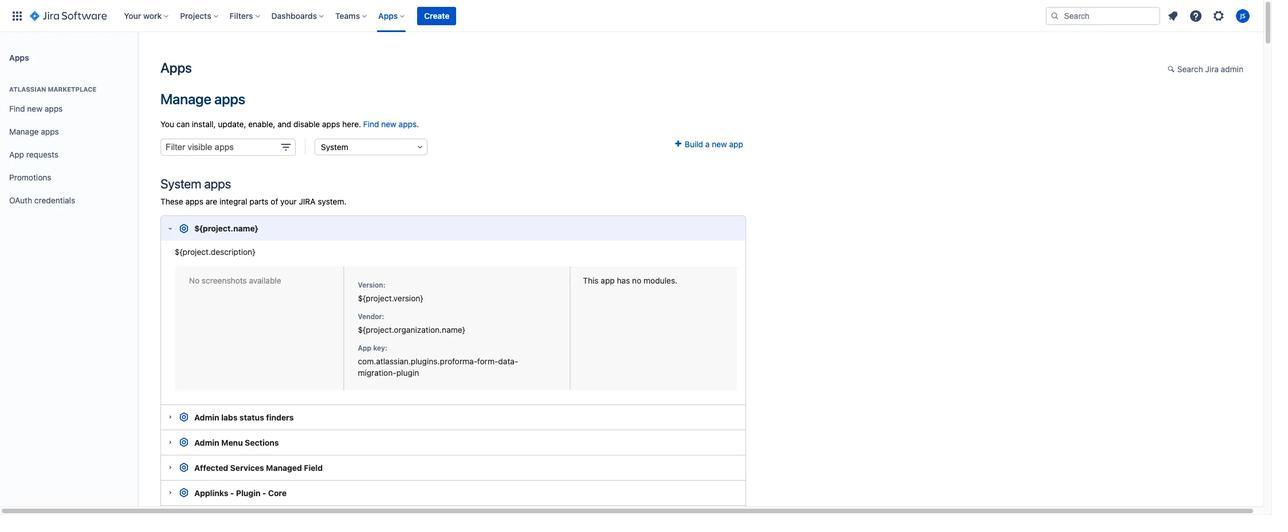 Task type: locate. For each thing, give the bounding box(es) containing it.
notifications image
[[1167, 9, 1181, 23]]

no
[[633, 276, 642, 286]]

apps right 'sidebar navigation' icon
[[161, 60, 192, 76]]

-
[[230, 488, 234, 498], [263, 488, 266, 498]]

app inside app key: com.atlassian.plugins.proforma-form-data- migration-plugin
[[358, 344, 372, 353]]

filters button
[[226, 7, 265, 25]]

banner
[[0, 0, 1264, 32]]

manage apps
[[161, 91, 245, 107], [9, 126, 59, 136]]

new inside atlassian marketplace group
[[27, 104, 42, 113]]

1 - from the left
[[230, 488, 234, 498]]

projects
[[180, 11, 211, 20]]

manage
[[161, 91, 211, 107], [9, 126, 39, 136]]

1 horizontal spatial apps
[[161, 60, 192, 76]]

your
[[124, 11, 141, 20]]

- left plugin
[[230, 488, 234, 498]]

None field
[[161, 139, 296, 156]]

0 horizontal spatial app
[[601, 276, 615, 286]]

0 vertical spatial app
[[9, 149, 24, 159]]

1 vertical spatial new
[[381, 119, 397, 129]]

1 vertical spatial manage
[[9, 126, 39, 136]]

requests
[[26, 149, 59, 159]]

find down atlassian
[[9, 104, 25, 113]]

1 horizontal spatial find
[[363, 119, 379, 129]]

app requests
[[9, 149, 59, 159]]

system for system
[[321, 142, 349, 152]]

1 horizontal spatial app
[[358, 344, 372, 353]]

update,
[[218, 119, 246, 129]]

apps up are
[[204, 176, 231, 192]]

vendor: ${project.organization.name}
[[358, 313, 466, 335]]

app left requests
[[9, 149, 24, 159]]

admin
[[1222, 64, 1244, 74]]

enable,
[[248, 119, 275, 129]]

${project.name}
[[194, 224, 258, 233]]

these apps are integral parts of your jira system.
[[161, 197, 347, 206]]

field
[[304, 463, 323, 473]]

you
[[161, 119, 174, 129]]

manage up can
[[161, 91, 211, 107]]

find new apps
[[9, 104, 63, 113]]

create
[[425, 11, 450, 20]]

new right a
[[712, 140, 728, 149]]

find right here. in the top of the page
[[363, 119, 379, 129]]

menu
[[221, 438, 243, 448]]

1 vertical spatial app
[[358, 344, 372, 353]]

search image
[[1051, 11, 1060, 20]]

2 vertical spatial new
[[712, 140, 728, 149]]

0 vertical spatial system
[[321, 142, 349, 152]]

apps.
[[399, 119, 419, 129]]

1 horizontal spatial manage
[[161, 91, 211, 107]]

this app has no modules.
[[583, 276, 678, 286]]

available
[[249, 276, 281, 286]]

and
[[278, 119, 291, 129]]

0 horizontal spatial find
[[9, 104, 25, 113]]

new down atlassian
[[27, 104, 42, 113]]

manage apps inside "link"
[[9, 126, 59, 136]]

admin
[[194, 413, 219, 422], [194, 438, 219, 448]]

manage apps up app requests
[[9, 126, 59, 136]]

1 vertical spatial manage apps
[[9, 126, 59, 136]]

managed
[[266, 463, 302, 473]]

app left key:
[[358, 344, 372, 353]]

new left 'apps.'
[[381, 119, 397, 129]]

0 vertical spatial find
[[9, 104, 25, 113]]

system up these
[[161, 176, 201, 192]]

primary element
[[7, 0, 1046, 32]]

version:
[[358, 281, 386, 290]]

app right a
[[730, 140, 744, 149]]

1 admin from the top
[[194, 413, 219, 422]]

find new apps. link
[[363, 119, 419, 129]]

form-
[[478, 357, 499, 367]]

promotions
[[9, 172, 51, 182]]

app left has
[[601, 276, 615, 286]]

0 horizontal spatial -
[[230, 488, 234, 498]]

small image
[[674, 140, 683, 149]]

2 admin from the top
[[194, 438, 219, 448]]

oauth credentials
[[9, 195, 75, 205]]

1 vertical spatial app
[[601, 276, 615, 286]]

2 horizontal spatial apps
[[379, 11, 398, 20]]

1 vertical spatial system
[[161, 176, 201, 192]]

0 horizontal spatial new
[[27, 104, 42, 113]]

system down here. in the top of the page
[[321, 142, 349, 152]]

install,
[[192, 119, 216, 129]]

find
[[9, 104, 25, 113], [363, 119, 379, 129]]

1 horizontal spatial app
[[730, 140, 744, 149]]

apps right teams popup button
[[379, 11, 398, 20]]

system.
[[318, 197, 347, 206]]

0 vertical spatial admin
[[194, 413, 219, 422]]

0 horizontal spatial manage
[[9, 126, 39, 136]]

apps up atlassian
[[9, 52, 29, 62]]

jira software image
[[30, 9, 107, 23], [30, 9, 107, 23]]

apps
[[214, 91, 245, 107], [45, 104, 63, 113], [322, 119, 340, 129], [41, 126, 59, 136], [204, 176, 231, 192], [185, 197, 204, 206]]

filters
[[230, 11, 253, 20]]

of
[[271, 197, 278, 206]]

here.
[[343, 119, 361, 129]]

0 horizontal spatial app
[[9, 149, 24, 159]]

admin left menu
[[194, 438, 219, 448]]

1 horizontal spatial system
[[321, 142, 349, 152]]

apps
[[379, 11, 398, 20], [9, 52, 29, 62], [161, 60, 192, 76]]

atlassian marketplace
[[9, 85, 97, 93]]

create button
[[418, 7, 457, 25]]

are
[[206, 197, 217, 206]]

find inside atlassian marketplace group
[[9, 104, 25, 113]]

search
[[1178, 64, 1204, 74]]

0 horizontal spatial manage apps
[[9, 126, 59, 136]]

core
[[268, 488, 287, 498]]

0 vertical spatial manage apps
[[161, 91, 245, 107]]

your work
[[124, 11, 162, 20]]

app inside atlassian marketplace group
[[9, 149, 24, 159]]

1 horizontal spatial -
[[263, 488, 266, 498]]

manage up app requests
[[9, 126, 39, 136]]

system
[[321, 142, 349, 152], [161, 176, 201, 192]]

com.atlassian.plugins.proforma-
[[358, 357, 478, 367]]

1 vertical spatial admin
[[194, 438, 219, 448]]

apps up requests
[[41, 126, 59, 136]]

0 horizontal spatial system
[[161, 176, 201, 192]]

app
[[730, 140, 744, 149], [601, 276, 615, 286]]

banner containing your work
[[0, 0, 1264, 32]]

status
[[240, 413, 264, 422]]

search jira admin link
[[1163, 61, 1250, 79]]

migration-
[[358, 368, 397, 378]]

manage apps up install,
[[161, 91, 245, 107]]

atlassian marketplace group
[[5, 73, 133, 216]]

affected services managed field
[[194, 463, 323, 473]]

parts
[[250, 197, 269, 206]]

work
[[143, 11, 162, 20]]

a
[[706, 140, 710, 149]]

0 vertical spatial manage
[[161, 91, 211, 107]]

no
[[189, 276, 200, 286]]

1 horizontal spatial new
[[381, 119, 397, 129]]

app for app key: com.atlassian.plugins.proforma-form-data- migration-plugin
[[358, 344, 372, 353]]

help image
[[1190, 9, 1204, 23]]

app
[[9, 149, 24, 159], [358, 344, 372, 353]]

admin left 'labs'
[[194, 413, 219, 422]]

0 vertical spatial new
[[27, 104, 42, 113]]

- left core
[[263, 488, 266, 498]]

version: ${project.version}
[[358, 281, 423, 303]]

finders
[[266, 413, 294, 422]]



Task type: vqa. For each thing, say whether or not it's contained in the screenshot.
The Kan- related to Dashboard
no



Task type: describe. For each thing, give the bounding box(es) containing it.
2 horizontal spatial new
[[712, 140, 728, 149]]

dashboards
[[272, 11, 317, 20]]

apps button
[[375, 7, 410, 25]]

oauth credentials link
[[5, 189, 133, 212]]

build a new app
[[683, 140, 744, 149]]

data-
[[499, 357, 519, 367]]

your profile and settings image
[[1237, 9, 1251, 23]]

app requests link
[[5, 143, 133, 166]]

these
[[161, 197, 183, 206]]

small image
[[1168, 65, 1178, 74]]

apps down atlassian marketplace
[[45, 104, 63, 113]]

1 vertical spatial find
[[363, 119, 379, 129]]

no screenshots available
[[189, 276, 281, 286]]

search jira admin
[[1178, 64, 1244, 74]]

apps inside "link"
[[41, 126, 59, 136]]

atlassian
[[9, 85, 46, 93]]

build
[[685, 140, 704, 149]]

teams
[[336, 11, 360, 20]]

applinks - plugin - core
[[194, 488, 287, 498]]

app for app requests
[[9, 149, 24, 159]]

${project.version}
[[358, 294, 423, 303]]

labs
[[221, 413, 238, 422]]

apps left here. in the top of the page
[[322, 119, 340, 129]]

dashboards button
[[268, 7, 329, 25]]

apps inside dropdown button
[[379, 11, 398, 20]]

disable
[[294, 119, 320, 129]]

applinks
[[194, 488, 228, 498]]

affected
[[194, 463, 228, 473]]

system apps
[[161, 176, 231, 192]]

promotions link
[[5, 166, 133, 189]]

teams button
[[332, 7, 372, 25]]

oauth
[[9, 195, 32, 205]]

2 - from the left
[[263, 488, 266, 498]]

jira
[[299, 197, 316, 206]]

admin for admin labs status finders
[[194, 413, 219, 422]]

0 vertical spatial app
[[730, 140, 744, 149]]

modules.
[[644, 276, 678, 286]]

plugin
[[236, 488, 261, 498]]

admin for admin menu sections
[[194, 438, 219, 448]]

services
[[230, 463, 264, 473]]

admin labs status finders
[[194, 413, 294, 422]]

${project.organization.name}
[[358, 325, 466, 335]]

screenshots
[[202, 276, 247, 286]]

projects button
[[177, 7, 223, 25]]

has
[[617, 276, 630, 286]]

integral
[[220, 197, 247, 206]]

sections
[[245, 438, 279, 448]]

can
[[176, 119, 190, 129]]

${project.description}
[[175, 247, 255, 257]]

you can install, update, enable, and disable apps here. find new apps.
[[161, 119, 419, 129]]

find new apps link
[[5, 97, 133, 120]]

sidebar navigation image
[[125, 46, 150, 69]]

1 horizontal spatial manage apps
[[161, 91, 245, 107]]

system for system apps
[[161, 176, 201, 192]]

manage inside "link"
[[9, 126, 39, 136]]

apps up update,
[[214, 91, 245, 107]]

credentials
[[34, 195, 75, 205]]

marketplace
[[48, 85, 97, 93]]

apps left are
[[185, 197, 204, 206]]

build a new app link
[[674, 140, 744, 149]]

appswitcher icon image
[[10, 9, 24, 23]]

jira
[[1206, 64, 1220, 74]]

manage apps link
[[5, 120, 133, 143]]

this
[[583, 276, 599, 286]]

admin menu sections
[[194, 438, 279, 448]]

your
[[280, 197, 297, 206]]

Search field
[[1046, 7, 1161, 25]]

app key: com.atlassian.plugins.proforma-form-data- migration-plugin
[[358, 344, 519, 378]]

0 horizontal spatial apps
[[9, 52, 29, 62]]

settings image
[[1213, 9, 1226, 23]]

your work button
[[121, 7, 173, 25]]

vendor:
[[358, 313, 384, 321]]

plugin
[[397, 368, 419, 378]]

key:
[[373, 344, 388, 353]]



